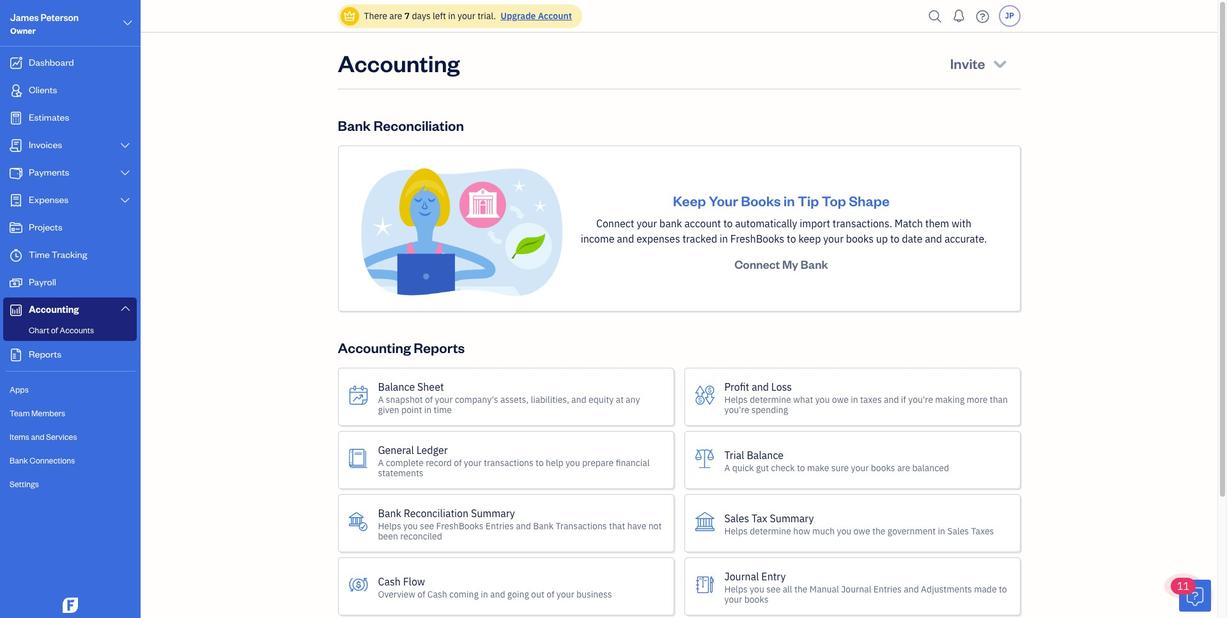 Task type: vqa. For each thing, say whether or not it's contained in the screenshot.
&
no



Task type: locate. For each thing, give the bounding box(es) containing it.
accurate.
[[944, 233, 987, 245]]

1 horizontal spatial see
[[766, 584, 781, 595]]

a for trial balance
[[724, 462, 730, 474]]

you right the much
[[837, 526, 851, 537]]

0 horizontal spatial see
[[420, 521, 434, 532]]

bank reconciliation summary helps you see freshbooks entries and bank transactions that have not been reconciled
[[378, 507, 662, 542]]

a inside balance sheet a snapshot of your company's assets, liabilities, and equity at any given point in time
[[378, 394, 384, 406]]

see down entry
[[766, 584, 781, 595]]

sales left "tax"
[[724, 512, 749, 525]]

reconciliation for bank reconciliation summary helps you see freshbooks entries and bank transactions that have not been reconciled
[[404, 507, 469, 520]]

business
[[576, 589, 612, 600]]

upgrade account link
[[498, 10, 572, 22]]

main element
[[0, 0, 173, 619]]

balance up snapshot
[[378, 381, 415, 393]]

to left make
[[797, 462, 805, 474]]

owe left taxes
[[832, 394, 849, 406]]

you right what
[[815, 394, 830, 406]]

0 horizontal spatial are
[[389, 10, 402, 22]]

to right up
[[890, 233, 899, 245]]

to right made
[[999, 584, 1007, 595]]

7
[[404, 10, 410, 22]]

summary up the how
[[770, 512, 814, 525]]

cash up overview
[[378, 576, 401, 588]]

journal left entry
[[724, 570, 759, 583]]

1 vertical spatial determine
[[750, 526, 791, 537]]

connect
[[596, 217, 634, 230], [734, 257, 780, 272]]

of right the record
[[454, 457, 462, 469]]

items
[[10, 432, 29, 442]]

settings
[[10, 479, 39, 490]]

you inside general ledger a complete record of your transactions to help you prepare financial statements
[[566, 457, 580, 469]]

books inside journal entry helps you see all the manual journal entries and adjustments made to your books
[[744, 594, 768, 606]]

entries up cash flow overview of cash coming in and going out of your business
[[486, 521, 514, 532]]

books down transactions.
[[846, 233, 874, 245]]

chevron large down image
[[122, 15, 134, 31], [119, 168, 131, 178], [119, 196, 131, 206], [119, 304, 131, 314]]

in
[[448, 10, 455, 22], [784, 192, 795, 210], [720, 233, 728, 245], [851, 394, 858, 406], [424, 404, 432, 416], [938, 526, 945, 537], [481, 589, 488, 600]]

what
[[793, 394, 813, 406]]

1 horizontal spatial summary
[[770, 512, 814, 525]]

to left help
[[536, 457, 544, 469]]

james
[[10, 12, 39, 24]]

bank for bank connections
[[10, 456, 28, 466]]

accounting up snapshot
[[338, 339, 411, 357]]

in left time
[[424, 404, 432, 416]]

you're down "profit"
[[724, 404, 749, 416]]

1 vertical spatial balance
[[747, 449, 784, 462]]

tracked
[[682, 233, 717, 245]]

connect for my
[[734, 257, 780, 272]]

clients
[[29, 84, 57, 96]]

1 horizontal spatial entries
[[873, 584, 902, 595]]

financial
[[616, 457, 650, 469]]

reports inside 'link'
[[29, 348, 62, 360]]

journal
[[724, 570, 759, 583], [841, 584, 871, 595]]

invoices
[[29, 139, 62, 151]]

0 horizontal spatial connect
[[596, 217, 634, 230]]

of right out
[[546, 589, 554, 600]]

1 horizontal spatial connect
[[734, 257, 780, 272]]

0 vertical spatial freshbooks
[[730, 233, 784, 245]]

taxes
[[971, 526, 994, 537]]

bank reconciliation
[[338, 116, 464, 134]]

entries inside bank reconciliation summary helps you see freshbooks entries and bank transactions that have not been reconciled
[[486, 521, 514, 532]]

and inside journal entry helps you see all the manual journal entries and adjustments made to your books
[[904, 584, 919, 595]]

shape
[[849, 192, 890, 210]]

helps left all
[[724, 584, 748, 595]]

date
[[902, 233, 922, 245]]

items and services
[[10, 432, 77, 442]]

1 horizontal spatial freshbooks
[[730, 233, 784, 245]]

transactions
[[484, 457, 533, 469]]

freshbooks
[[730, 233, 784, 245], [436, 521, 483, 532]]

and right the income
[[617, 233, 634, 245]]

2 vertical spatial books
[[744, 594, 768, 606]]

reconciliation
[[373, 116, 464, 134], [404, 507, 469, 520]]

books
[[846, 233, 874, 245], [871, 462, 895, 474], [744, 594, 768, 606]]

helps for bank reconciliation summary
[[378, 521, 401, 532]]

you're
[[908, 394, 933, 406], [724, 404, 749, 416]]

search image
[[925, 7, 946, 26]]

1 horizontal spatial balance
[[747, 449, 784, 462]]

jp
[[1005, 11, 1014, 20]]

chevron large down image inside payments link
[[119, 168, 131, 178]]

helps down "profit"
[[724, 394, 748, 406]]

0 vertical spatial accounting
[[338, 48, 460, 78]]

estimates link
[[3, 105, 137, 132]]

determine inside sales tax summary helps determine how much you owe the government in sales taxes
[[750, 526, 791, 537]]

you right help
[[566, 457, 580, 469]]

reconciliation for bank reconciliation
[[373, 116, 464, 134]]

left
[[433, 10, 446, 22]]

0 vertical spatial the
[[872, 526, 885, 537]]

1 horizontal spatial owe
[[854, 526, 870, 537]]

chart of accounts link
[[6, 323, 134, 338]]

0 horizontal spatial entries
[[486, 521, 514, 532]]

trial
[[724, 449, 744, 462]]

helps inside profit and loss helps determine what you owe in taxes and if you're making more than you're spending
[[724, 394, 748, 406]]

books right sure
[[871, 462, 895, 474]]

and left going
[[490, 589, 505, 600]]

liabilities,
[[531, 394, 569, 406]]

a left snapshot
[[378, 394, 384, 406]]

that
[[609, 521, 625, 532]]

balance sheet a snapshot of your company's assets, liabilities, and equity at any given point in time
[[378, 381, 640, 416]]

0 vertical spatial owe
[[832, 394, 849, 406]]

0 vertical spatial balance
[[378, 381, 415, 393]]

my
[[782, 257, 798, 272]]

journal right manual
[[841, 584, 871, 595]]

invite
[[950, 54, 985, 72]]

your right keep
[[823, 233, 844, 245]]

and left the transactions on the bottom left
[[516, 521, 531, 532]]

in inside balance sheet a snapshot of your company's assets, liabilities, and equity at any given point in time
[[424, 404, 432, 416]]

statements
[[378, 468, 424, 479]]

1 horizontal spatial journal
[[841, 584, 871, 595]]

0 horizontal spatial the
[[794, 584, 807, 595]]

complete
[[386, 457, 424, 469]]

accounting inside main element
[[29, 304, 79, 316]]

determine down "tax"
[[750, 526, 791, 537]]

0 vertical spatial reconciliation
[[373, 116, 464, 134]]

reports up sheet
[[414, 339, 465, 357]]

your left trial.
[[458, 10, 475, 22]]

helps inside bank reconciliation summary helps you see freshbooks entries and bank transactions that have not been reconciled
[[378, 521, 401, 532]]

1 horizontal spatial are
[[897, 462, 910, 474]]

accounting down 7 on the top of the page
[[338, 48, 460, 78]]

0 vertical spatial determine
[[750, 394, 791, 406]]

jp button
[[999, 5, 1020, 27]]

you down entry
[[750, 584, 764, 595]]

balance up gut
[[747, 449, 784, 462]]

in right tracked
[[720, 233, 728, 245]]

chevron large down image inside expenses link
[[119, 196, 131, 206]]

1 vertical spatial books
[[871, 462, 895, 474]]

entries left adjustments
[[873, 584, 902, 595]]

1 vertical spatial entries
[[873, 584, 902, 595]]

0 vertical spatial journal
[[724, 570, 759, 583]]

time tracking link
[[3, 243, 137, 269]]

and inside main element
[[31, 432, 44, 442]]

0 vertical spatial books
[[846, 233, 874, 245]]

services
[[46, 432, 77, 442]]

0 horizontal spatial cash
[[378, 576, 401, 588]]

in inside cash flow overview of cash coming in and going out of your business
[[481, 589, 488, 600]]

0 horizontal spatial freshbooks
[[436, 521, 483, 532]]

1 horizontal spatial sales
[[947, 526, 969, 537]]

chart of accounts
[[29, 325, 94, 336]]

reports
[[414, 339, 465, 357], [29, 348, 62, 360]]

bank connections
[[10, 456, 75, 466]]

1 vertical spatial connect
[[734, 257, 780, 272]]

equity
[[589, 394, 614, 406]]

report image
[[8, 349, 24, 362]]

sure
[[831, 462, 849, 474]]

of
[[51, 325, 58, 336], [425, 394, 433, 406], [454, 457, 462, 469], [417, 589, 425, 600], [546, 589, 554, 600]]

your right out
[[556, 589, 574, 600]]

at
[[616, 394, 624, 406]]

keep
[[673, 192, 706, 210]]

than
[[990, 394, 1008, 406]]

connect inside button
[[734, 257, 780, 272]]

more
[[967, 394, 988, 406]]

make
[[807, 462, 829, 474]]

summary inside bank reconciliation summary helps you see freshbooks entries and bank transactions that have not been reconciled
[[471, 507, 515, 520]]

your right the record
[[464, 457, 482, 469]]

1 vertical spatial cash
[[427, 589, 447, 600]]

reports down the "chart"
[[29, 348, 62, 360]]

team members
[[10, 408, 65, 419]]

notifications image
[[949, 3, 969, 29]]

0 horizontal spatial you're
[[724, 404, 749, 416]]

summary down the transactions
[[471, 507, 515, 520]]

in right coming
[[481, 589, 488, 600]]

sales left "taxes"
[[947, 526, 969, 537]]

the right all
[[794, 584, 807, 595]]

cash left coming
[[427, 589, 447, 600]]

summary inside sales tax summary helps determine how much you owe the government in sales taxes
[[770, 512, 814, 525]]

bank inside the bank connections link
[[10, 456, 28, 466]]

of inside balance sheet a snapshot of your company's assets, liabilities, and equity at any given point in time
[[425, 394, 433, 406]]

owe inside profit and loss helps determine what you owe in taxes and if you're making more than you're spending
[[832, 394, 849, 406]]

your
[[458, 10, 475, 22], [637, 217, 657, 230], [823, 233, 844, 245], [435, 394, 453, 406], [464, 457, 482, 469], [851, 462, 869, 474], [556, 589, 574, 600], [724, 594, 742, 606]]

in right left
[[448, 10, 455, 22]]

point
[[401, 404, 422, 416]]

days
[[412, 10, 431, 22]]

connect up the income
[[596, 217, 634, 230]]

the left government
[[872, 526, 885, 537]]

1 horizontal spatial the
[[872, 526, 885, 537]]

0 vertical spatial entries
[[486, 521, 514, 532]]

connect inside connect your bank account to automatically import transactions. match them with income and expenses tracked in freshbooks to keep your books up to date and accurate.
[[596, 217, 634, 230]]

your inside balance sheet a snapshot of your company's assets, liabilities, and equity at any given point in time
[[435, 394, 453, 406]]

accounting reports
[[338, 339, 465, 357]]

connect my bank
[[734, 257, 828, 272]]

1 vertical spatial reconciliation
[[404, 507, 469, 520]]

team
[[10, 408, 30, 419]]

0 vertical spatial see
[[420, 521, 434, 532]]

in left taxes
[[851, 394, 858, 406]]

you inside bank reconciliation summary helps you see freshbooks entries and bank transactions that have not been reconciled
[[403, 521, 418, 532]]

2 vertical spatial accounting
[[338, 339, 411, 357]]

a for general ledger
[[378, 457, 384, 469]]

connections
[[30, 456, 75, 466]]

1 determine from the top
[[750, 394, 791, 406]]

connect left my
[[734, 257, 780, 272]]

determine for loss
[[750, 394, 791, 406]]

0 vertical spatial cash
[[378, 576, 401, 588]]

and right items
[[31, 432, 44, 442]]

accounting up the chart of accounts
[[29, 304, 79, 316]]

reconciliation inside bank reconciliation summary helps you see freshbooks entries and bank transactions that have not been reconciled
[[404, 507, 469, 520]]

and down them
[[925, 233, 942, 245]]

your down sheet
[[435, 394, 453, 406]]

sales
[[724, 512, 749, 525], [947, 526, 969, 537]]

0 horizontal spatial sales
[[724, 512, 749, 525]]

1 vertical spatial are
[[897, 462, 910, 474]]

1 vertical spatial sales
[[947, 526, 969, 537]]

and left adjustments
[[904, 584, 919, 595]]

helps inside sales tax summary helps determine how much you owe the government in sales taxes
[[724, 526, 748, 537]]

a inside trial balance a quick gut check to make sure your books are balanced
[[724, 462, 730, 474]]

you right been
[[403, 521, 418, 532]]

0 vertical spatial connect
[[596, 217, 634, 230]]

1 vertical spatial see
[[766, 584, 781, 595]]

a down general
[[378, 457, 384, 469]]

0 horizontal spatial summary
[[471, 507, 515, 520]]

of right the "chart"
[[51, 325, 58, 336]]

chevron large down image inside accounting link
[[119, 304, 131, 314]]

are left balanced
[[897, 462, 910, 474]]

and inside cash flow overview of cash coming in and going out of your business
[[490, 589, 505, 600]]

books down entry
[[744, 594, 768, 606]]

invoices link
[[3, 133, 137, 159]]

of inside chart of accounts link
[[51, 325, 58, 336]]

expenses
[[636, 233, 680, 245]]

books
[[741, 192, 781, 210]]

going
[[507, 589, 529, 600]]

gut
[[756, 462, 769, 474]]

2 determine from the top
[[750, 526, 791, 537]]

1 vertical spatial owe
[[854, 526, 870, 537]]

determine down loss
[[750, 394, 791, 406]]

of down sheet
[[425, 394, 433, 406]]

entries
[[486, 521, 514, 532], [873, 584, 902, 595]]

in right government
[[938, 526, 945, 537]]

accounting
[[338, 48, 460, 78], [29, 304, 79, 316], [338, 339, 411, 357]]

1 vertical spatial freshbooks
[[436, 521, 483, 532]]

trial.
[[478, 10, 496, 22]]

a down trial
[[724, 462, 730, 474]]

see right been
[[420, 521, 434, 532]]

your right sure
[[851, 462, 869, 474]]

owner
[[10, 26, 36, 36]]

are left 7 on the top of the page
[[389, 10, 402, 22]]

a inside general ledger a complete record of your transactions to help you prepare financial statements
[[378, 457, 384, 469]]

making
[[935, 394, 965, 406]]

time
[[434, 404, 452, 416]]

helps down the statements
[[378, 521, 401, 532]]

owe right the much
[[854, 526, 870, 537]]

cash
[[378, 576, 401, 588], [427, 589, 447, 600]]

your up expenses
[[637, 217, 657, 230]]

the inside journal entry helps you see all the manual journal entries and adjustments made to your books
[[794, 584, 807, 595]]

if
[[901, 394, 906, 406]]

you're right the if
[[908, 394, 933, 406]]

to inside general ledger a complete record of your transactions to help you prepare financial statements
[[536, 457, 544, 469]]

chevron large down image for accounting
[[119, 304, 131, 314]]

0 horizontal spatial balance
[[378, 381, 415, 393]]

1 vertical spatial accounting
[[29, 304, 79, 316]]

determine inside profit and loss helps determine what you owe in taxes and if you're making more than you're spending
[[750, 394, 791, 406]]

0 horizontal spatial owe
[[832, 394, 849, 406]]

upgrade
[[501, 10, 536, 22]]

summary for bank reconciliation summary
[[471, 507, 515, 520]]

1 vertical spatial the
[[794, 584, 807, 595]]

0 horizontal spatial reports
[[29, 348, 62, 360]]

and left equity
[[571, 394, 586, 406]]

your left all
[[724, 594, 742, 606]]

helps down quick
[[724, 526, 748, 537]]



Task type: describe. For each thing, give the bounding box(es) containing it.
company's
[[455, 394, 498, 406]]

bank inside connect my bank button
[[801, 257, 828, 272]]

freshbooks inside connect your bank account to automatically import transactions. match them with income and expenses tracked in freshbooks to keep your books up to date and accurate.
[[730, 233, 784, 245]]

money image
[[8, 277, 24, 289]]

income
[[581, 233, 614, 245]]

chart image
[[8, 304, 24, 317]]

in inside connect your bank account to automatically import transactions. match them with income and expenses tracked in freshbooks to keep your books up to date and accurate.
[[720, 233, 728, 245]]

transactions.
[[833, 217, 892, 230]]

and left the if
[[884, 394, 899, 406]]

estimate image
[[8, 112, 24, 125]]

adjustments
[[921, 584, 972, 595]]

journal entry helps you see all the manual journal entries and adjustments made to your books
[[724, 570, 1007, 606]]

time
[[29, 249, 50, 261]]

chevrondown image
[[991, 54, 1009, 72]]

resource center badge image
[[1179, 580, 1211, 612]]

you inside journal entry helps you see all the manual journal entries and adjustments made to your books
[[750, 584, 764, 595]]

you inside profit and loss helps determine what you owe in taxes and if you're making more than you're spending
[[815, 394, 830, 406]]

peterson
[[41, 12, 79, 24]]

account
[[538, 10, 572, 22]]

flow
[[403, 576, 425, 588]]

payments link
[[3, 160, 137, 187]]

taxes
[[860, 394, 882, 406]]

in inside profit and loss helps determine what you owe in taxes and if you're making more than you're spending
[[851, 394, 858, 406]]

books inside trial balance a quick gut check to make sure your books are balanced
[[871, 462, 895, 474]]

team members link
[[3, 403, 137, 425]]

reconciled
[[400, 531, 442, 542]]

the inside sales tax summary helps determine how much you owe the government in sales taxes
[[872, 526, 885, 537]]

payment image
[[8, 167, 24, 180]]

of inside general ledger a complete record of your transactions to help you prepare financial statements
[[454, 457, 462, 469]]

chevron large down image for expenses
[[119, 196, 131, 206]]

chevron large down image for payments
[[119, 168, 131, 178]]

timer image
[[8, 249, 24, 262]]

0 vertical spatial sales
[[724, 512, 749, 525]]

to inside trial balance a quick gut check to make sure your books are balanced
[[797, 462, 805, 474]]

bank for bank reconciliation
[[338, 116, 371, 134]]

import
[[800, 217, 830, 230]]

expenses link
[[3, 188, 137, 214]]

james peterson owner
[[10, 12, 79, 36]]

spending
[[751, 404, 788, 416]]

entries inside journal entry helps you see all the manual journal entries and adjustments made to your books
[[873, 584, 902, 595]]

determine for summary
[[750, 526, 791, 537]]

11
[[1177, 580, 1189, 593]]

transactions
[[556, 521, 607, 532]]

dashboard
[[29, 56, 74, 68]]

to left keep
[[787, 233, 796, 245]]

prepare
[[582, 457, 614, 469]]

how
[[793, 526, 810, 537]]

have
[[627, 521, 646, 532]]

cash flow overview of cash coming in and going out of your business
[[378, 576, 612, 600]]

freshbooks image
[[60, 598, 81, 614]]

helps for sales tax summary
[[724, 526, 748, 537]]

general
[[378, 444, 414, 457]]

expenses
[[29, 194, 69, 206]]

loss
[[771, 381, 792, 393]]

help
[[546, 457, 563, 469]]

items and services link
[[3, 426, 137, 449]]

snapshot
[[386, 394, 423, 406]]

a for balance sheet
[[378, 394, 384, 406]]

connect for your
[[596, 217, 634, 230]]

given
[[378, 404, 399, 416]]

helps inside journal entry helps you see all the manual journal entries and adjustments made to your books
[[724, 584, 748, 595]]

0 vertical spatial are
[[389, 10, 402, 22]]

1 horizontal spatial you're
[[908, 394, 933, 406]]

automatically
[[735, 217, 797, 230]]

estimates
[[29, 111, 69, 123]]

top
[[822, 192, 846, 210]]

keep
[[798, 233, 821, 245]]

entry
[[761, 570, 786, 583]]

your inside journal entry helps you see all the manual journal entries and adjustments made to your books
[[724, 594, 742, 606]]

freshbooks inside bank reconciliation summary helps you see freshbooks entries and bank transactions that have not been reconciled
[[436, 521, 483, 532]]

books inside connect your bank account to automatically import transactions. match them with income and expenses tracked in freshbooks to keep your books up to date and accurate.
[[846, 233, 874, 245]]

helps for profit and loss
[[724, 394, 748, 406]]

profit
[[724, 381, 749, 393]]

your inside trial balance a quick gut check to make sure your books are balanced
[[851, 462, 869, 474]]

projects
[[29, 221, 62, 233]]

and inside bank reconciliation summary helps you see freshbooks entries and bank transactions that have not been reconciled
[[516, 521, 531, 532]]

your
[[709, 192, 738, 210]]

to inside journal entry helps you see all the manual journal entries and adjustments made to your books
[[999, 584, 1007, 595]]

0 horizontal spatial journal
[[724, 570, 759, 583]]

project image
[[8, 222, 24, 235]]

and left loss
[[752, 381, 769, 393]]

reports link
[[3, 343, 137, 369]]

apps link
[[3, 379, 137, 401]]

see inside journal entry helps you see all the manual journal entries and adjustments made to your books
[[766, 584, 781, 595]]

keep your books in tip top shape
[[673, 192, 890, 210]]

apps
[[10, 385, 29, 395]]

in left tip
[[784, 192, 795, 210]]

of down flow
[[417, 589, 425, 600]]

record
[[426, 457, 452, 469]]

go to help image
[[972, 7, 993, 26]]

11 button
[[1171, 578, 1211, 612]]

with
[[952, 217, 971, 230]]

your inside general ledger a complete record of your transactions to help you prepare financial statements
[[464, 457, 482, 469]]

match
[[895, 217, 923, 230]]

dashboard image
[[8, 57, 24, 70]]

connect my bank button
[[723, 252, 840, 277]]

1 horizontal spatial reports
[[414, 339, 465, 357]]

owe inside sales tax summary helps determine how much you owe the government in sales taxes
[[854, 526, 870, 537]]

out
[[531, 589, 544, 600]]

projects link
[[3, 215, 137, 242]]

bank
[[659, 217, 682, 230]]

been
[[378, 531, 398, 542]]

tax
[[752, 512, 767, 525]]

time tracking
[[29, 249, 87, 261]]

expense image
[[8, 194, 24, 207]]

payments
[[29, 166, 69, 178]]

members
[[31, 408, 65, 419]]

invoice image
[[8, 139, 24, 152]]

chart
[[29, 325, 49, 336]]

and inside balance sheet a snapshot of your company's assets, liabilities, and equity at any given point in time
[[571, 394, 586, 406]]

balance inside balance sheet a snapshot of your company's assets, liabilities, and equity at any given point in time
[[378, 381, 415, 393]]

coming
[[449, 589, 479, 600]]

ledger
[[416, 444, 448, 457]]

check
[[771, 462, 795, 474]]

any
[[626, 394, 640, 406]]

your inside cash flow overview of cash coming in and going out of your business
[[556, 589, 574, 600]]

you inside sales tax summary helps determine how much you owe the government in sales taxes
[[837, 526, 851, 537]]

see inside bank reconciliation summary helps you see freshbooks entries and bank transactions that have not been reconciled
[[420, 521, 434, 532]]

bank for bank reconciliation summary helps you see freshbooks entries and bank transactions that have not been reconciled
[[378, 507, 401, 520]]

balanced
[[912, 462, 949, 474]]

summary for sales tax summary
[[770, 512, 814, 525]]

balance inside trial balance a quick gut check to make sure your books are balanced
[[747, 449, 784, 462]]

quick
[[732, 462, 754, 474]]

accounting link
[[3, 298, 137, 323]]

tip
[[798, 192, 819, 210]]

in inside sales tax summary helps determine how much you owe the government in sales taxes
[[938, 526, 945, 537]]

1 horizontal spatial cash
[[427, 589, 447, 600]]

chevron large down image
[[119, 141, 131, 151]]

1 vertical spatial journal
[[841, 584, 871, 595]]

general ledger a complete record of your transactions to help you prepare financial statements
[[378, 444, 650, 479]]

connect your bank account to begin matching your bank transactions image
[[359, 167, 563, 297]]

connect your bank account to automatically import transactions. match them with income and expenses tracked in freshbooks to keep your books up to date and accurate.
[[581, 217, 987, 245]]

settings link
[[3, 474, 137, 496]]

are inside trial balance a quick gut check to make sure your books are balanced
[[897, 462, 910, 474]]

much
[[812, 526, 835, 537]]

client image
[[8, 84, 24, 97]]

accounts
[[60, 325, 94, 336]]

not
[[648, 521, 662, 532]]

bank connections link
[[3, 450, 137, 472]]

crown image
[[343, 9, 356, 23]]

to down your
[[723, 217, 733, 230]]



